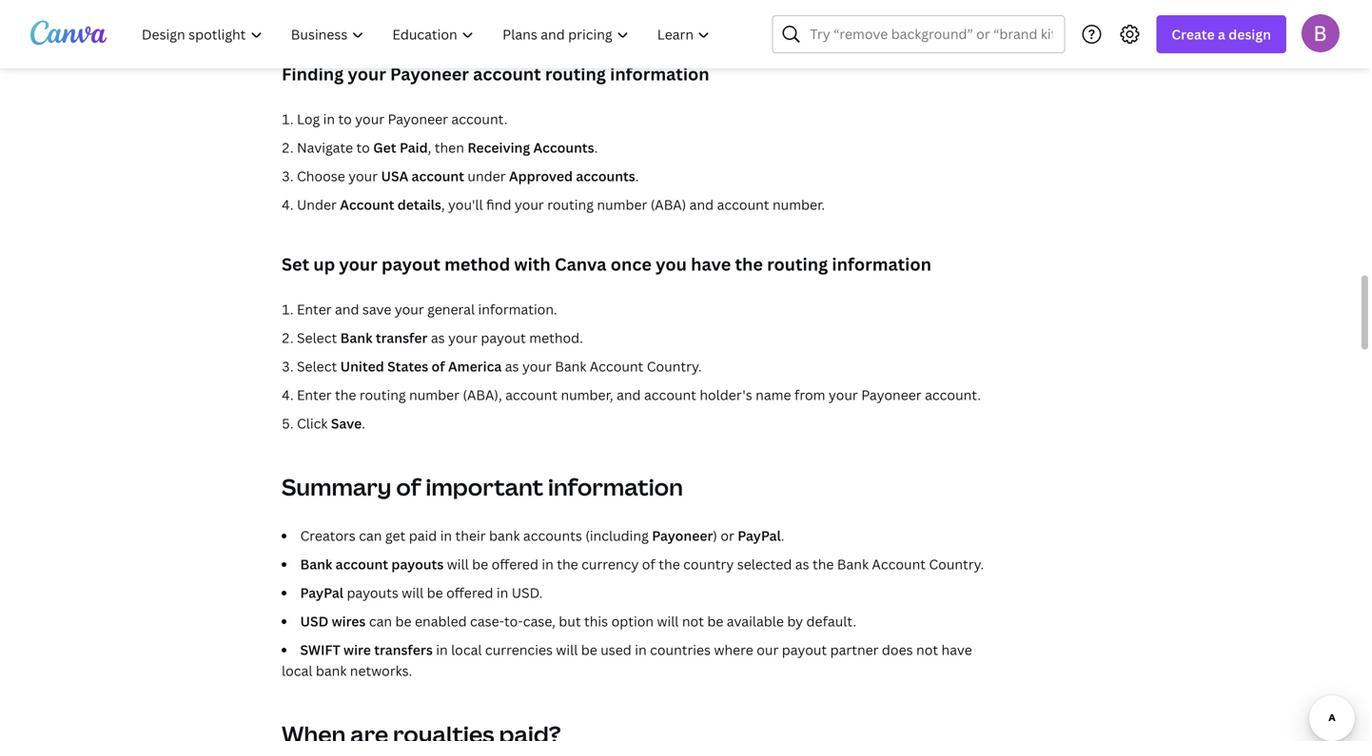 Task type: locate. For each thing, give the bounding box(es) containing it.
payouts up 'paypal payouts will be offered in usd.'
[[392, 555, 444, 573]]

0 vertical spatial as
[[431, 329, 445, 347]]

will down "but"
[[556, 641, 578, 659]]

payoneer right from
[[862, 386, 922, 404]]

1 horizontal spatial payout
[[481, 329, 526, 347]]

payout inside in local currencies will be used in countries where our payout partner does not have local bank networks.
[[782, 641, 827, 659]]

1 horizontal spatial not
[[917, 641, 939, 659]]

have right you
[[691, 253, 731, 276]]

default.
[[807, 613, 857, 631]]

routing down the number.
[[767, 253, 828, 276]]

click save .
[[297, 415, 365, 433]]

accounts
[[576, 167, 636, 185], [523, 527, 582, 545]]

2 enter from the top
[[297, 386, 332, 404]]

1 vertical spatial can
[[369, 613, 392, 631]]

create
[[1172, 25, 1215, 43]]

as right america at left
[[505, 357, 519, 376]]

with
[[514, 253, 551, 276]]

summary
[[282, 472, 392, 503]]

2 vertical spatial account
[[872, 555, 926, 573]]

paid
[[400, 138, 428, 157]]

will
[[447, 555, 469, 573], [402, 584, 424, 602], [657, 613, 679, 631], [556, 641, 578, 659]]

0 vertical spatial country.
[[647, 357, 702, 376]]

swift
[[300, 641, 340, 659]]

1 horizontal spatial account.
[[925, 386, 981, 404]]

routing down united
[[360, 386, 406, 404]]

2 vertical spatial information
[[548, 472, 683, 503]]

2 select from the top
[[297, 357, 337, 376]]

account up receiving
[[473, 62, 541, 86]]

payouts
[[392, 555, 444, 573], [347, 584, 399, 602]]

0 vertical spatial select
[[297, 329, 337, 347]]

select united states of america as your bank account country.
[[297, 357, 702, 376]]

1 vertical spatial have
[[942, 641, 973, 659]]

0 horizontal spatial number
[[409, 386, 460, 404]]

0 vertical spatial local
[[451, 641, 482, 659]]

0 horizontal spatial and
[[335, 300, 359, 318]]

navigate
[[297, 138, 353, 157]]

transfers
[[374, 641, 433, 659]]

your right from
[[829, 386, 858, 404]]

Try "remove background" or "brand kit" search field
[[810, 16, 1053, 52]]

account.
[[452, 110, 508, 128], [925, 386, 981, 404]]

find
[[486, 196, 512, 214]]

currencies
[[485, 641, 553, 659]]

bob builder image
[[1302, 14, 1340, 52]]

2 vertical spatial payout
[[782, 641, 827, 659]]

0 vertical spatial enter
[[297, 300, 332, 318]]

accounts
[[533, 138, 595, 157]]

2 vertical spatial and
[[617, 386, 641, 404]]

your right find on the top of the page
[[515, 196, 544, 214]]

.
[[595, 138, 598, 157], [636, 167, 639, 185], [362, 415, 365, 433], [781, 527, 785, 545]]

1 horizontal spatial to
[[356, 138, 370, 157]]

number
[[597, 196, 648, 214], [409, 386, 460, 404]]

paypal up selected
[[738, 527, 781, 545]]

1 horizontal spatial as
[[505, 357, 519, 376]]

1 vertical spatial ,
[[442, 196, 445, 214]]

be left used
[[581, 641, 598, 659]]

be up transfers
[[395, 613, 412, 631]]

1 horizontal spatial and
[[617, 386, 641, 404]]

1 vertical spatial of
[[396, 472, 421, 503]]

approved
[[509, 167, 573, 185]]

payout
[[382, 253, 441, 276], [481, 329, 526, 347], [782, 641, 827, 659]]

to left get
[[356, 138, 370, 157]]

0 vertical spatial to
[[338, 110, 352, 128]]

used
[[601, 641, 632, 659]]

, left you'll
[[442, 196, 445, 214]]

and left save
[[335, 300, 359, 318]]

1 horizontal spatial local
[[451, 641, 482, 659]]

1 vertical spatial number
[[409, 386, 460, 404]]

, left then at top
[[428, 138, 432, 157]]

local
[[451, 641, 482, 659], [282, 662, 313, 680]]

0 vertical spatial of
[[432, 357, 445, 376]]

1 vertical spatial enter
[[297, 386, 332, 404]]

0 horizontal spatial local
[[282, 662, 313, 680]]

bank right their
[[489, 527, 520, 545]]

in down enabled
[[436, 641, 448, 659]]

select left united
[[297, 357, 337, 376]]

account left the number.
[[717, 196, 770, 214]]

your down general
[[448, 329, 478, 347]]

information
[[610, 62, 710, 86], [832, 253, 932, 276], [548, 472, 683, 503]]

and right number,
[[617, 386, 641, 404]]

1 horizontal spatial country.
[[929, 555, 984, 573]]

0 vertical spatial payouts
[[392, 555, 444, 573]]

partner
[[831, 641, 879, 659]]

account down navigate to get paid , then receiving accounts .
[[412, 167, 464, 185]]

0 horizontal spatial country.
[[647, 357, 702, 376]]

have inside in local currencies will be used in countries where our payout partner does not have local bank networks.
[[942, 641, 973, 659]]

usd
[[300, 613, 329, 631]]

1 horizontal spatial account
[[590, 357, 644, 376]]

offered up case-
[[447, 584, 494, 602]]

1 horizontal spatial ,
[[442, 196, 445, 214]]

enter for enter and save your general information.
[[297, 300, 332, 318]]

wires
[[332, 613, 366, 631]]

bank
[[340, 329, 373, 347], [555, 357, 587, 376], [300, 555, 333, 573], [838, 555, 869, 573]]

payoneer up country
[[652, 527, 713, 545]]

2 vertical spatial as
[[796, 555, 810, 573]]

have right 'does'
[[942, 641, 973, 659]]

the right you
[[735, 253, 763, 276]]

1 vertical spatial information
[[832, 253, 932, 276]]

but
[[559, 613, 581, 631]]

local down swift
[[282, 662, 313, 680]]

account
[[340, 196, 394, 214], [590, 357, 644, 376], [872, 555, 926, 573]]

payoneer up paid
[[388, 110, 448, 128]]

0 horizontal spatial paypal
[[300, 584, 344, 602]]

1 vertical spatial account.
[[925, 386, 981, 404]]

(aba),
[[463, 386, 502, 404]]

payoneer down top level navigation element
[[390, 62, 469, 86]]

america
[[448, 357, 502, 376]]

of right the currency
[[642, 555, 656, 573]]

account
[[473, 62, 541, 86], [412, 167, 464, 185], [717, 196, 770, 214], [506, 386, 558, 404], [644, 386, 697, 404], [336, 555, 388, 573]]

bank inside in local currencies will be used in countries where our payout partner does not have local bank networks.
[[316, 662, 347, 680]]

1 select from the top
[[297, 329, 337, 347]]

1 vertical spatial bank
[[316, 662, 347, 680]]

0 vertical spatial ,
[[428, 138, 432, 157]]

case-
[[470, 613, 504, 631]]

have
[[691, 253, 731, 276], [942, 641, 973, 659]]

top level navigation element
[[129, 15, 727, 53]]

0 vertical spatial paypal
[[738, 527, 781, 545]]

and
[[690, 196, 714, 214], [335, 300, 359, 318], [617, 386, 641, 404]]

and right (aba)
[[690, 196, 714, 214]]

)
[[713, 527, 718, 545]]

method.
[[529, 329, 583, 347]]

enabled
[[415, 613, 467, 631]]

0 vertical spatial information
[[610, 62, 710, 86]]

in
[[323, 110, 335, 128], [440, 527, 452, 545], [542, 555, 554, 573], [497, 584, 509, 602], [436, 641, 448, 659], [635, 641, 647, 659]]

1 vertical spatial and
[[335, 300, 359, 318]]

2 horizontal spatial payout
[[782, 641, 827, 659]]

1 horizontal spatial number
[[597, 196, 648, 214]]

bank down swift
[[316, 662, 347, 680]]

0 horizontal spatial as
[[431, 329, 445, 347]]

account down usa
[[340, 196, 394, 214]]

payout down by
[[782, 641, 827, 659]]

bank
[[489, 527, 520, 545], [316, 662, 347, 680]]

accounts up the usd.
[[523, 527, 582, 545]]

transfer
[[376, 329, 428, 347]]

2 horizontal spatial and
[[690, 196, 714, 214]]

0 vertical spatial and
[[690, 196, 714, 214]]

1 horizontal spatial have
[[942, 641, 973, 659]]

will up enabled
[[402, 584, 424, 602]]

log
[[297, 110, 320, 128]]

be down their
[[472, 555, 488, 573]]

1 horizontal spatial paypal
[[738, 527, 781, 545]]

accounts down accounts
[[576, 167, 636, 185]]

to up navigate
[[338, 110, 352, 128]]

of up get
[[396, 472, 421, 503]]

your right finding
[[348, 62, 386, 86]]

number left (aba)
[[597, 196, 648, 214]]

countries
[[650, 641, 711, 659]]

0 vertical spatial account
[[340, 196, 394, 214]]

1 vertical spatial not
[[917, 641, 939, 659]]

not up countries
[[682, 613, 704, 631]]

will inside in local currencies will be used in countries where our payout partner does not have local bank networks.
[[556, 641, 578, 659]]

account left holder's
[[644, 386, 697, 404]]

receiving
[[468, 138, 530, 157]]

once
[[611, 253, 652, 276]]

paypal up "usd"
[[300, 584, 344, 602]]

account up enter the routing number (aba), account number, and account holder's name from your payoneer account.
[[590, 357, 644, 376]]

0 horizontal spatial of
[[396, 472, 421, 503]]

number down states
[[409, 386, 460, 404]]

to
[[338, 110, 352, 128], [356, 138, 370, 157]]

enter
[[297, 300, 332, 318], [297, 386, 332, 404]]

0 horizontal spatial account.
[[452, 110, 508, 128]]

can up swift wire transfers
[[369, 613, 392, 631]]

payout up select united states of america as your bank account country.
[[481, 329, 526, 347]]

1 horizontal spatial of
[[432, 357, 445, 376]]

2 vertical spatial of
[[642, 555, 656, 573]]

swift wire transfers
[[300, 641, 433, 659]]

0 horizontal spatial not
[[682, 613, 704, 631]]

the left country
[[659, 555, 680, 573]]

payoneer
[[390, 62, 469, 86], [388, 110, 448, 128], [862, 386, 922, 404], [652, 527, 713, 545]]

the
[[735, 253, 763, 276], [335, 386, 356, 404], [557, 555, 578, 573], [659, 555, 680, 573], [813, 555, 834, 573]]

1 vertical spatial select
[[297, 357, 337, 376]]

by
[[787, 613, 803, 631]]

log in to your payoneer account.
[[297, 110, 508, 128]]

as right selected
[[796, 555, 810, 573]]

select down up
[[297, 329, 337, 347]]

where
[[714, 641, 754, 659]]

0 vertical spatial payout
[[382, 253, 441, 276]]

payout up 'enter and save your general information.' on the top of page
[[382, 253, 441, 276]]

1 vertical spatial to
[[356, 138, 370, 157]]

2 horizontal spatial of
[[642, 555, 656, 573]]

0 horizontal spatial bank
[[316, 662, 347, 680]]

0 horizontal spatial account
[[340, 196, 394, 214]]

1 horizontal spatial bank
[[489, 527, 520, 545]]

be up enabled
[[427, 584, 443, 602]]

enter up click
[[297, 386, 332, 404]]

of down select bank transfer as your payout method.
[[432, 357, 445, 376]]

payouts up wires
[[347, 584, 399, 602]]

or
[[721, 527, 735, 545]]

2 horizontal spatial account
[[872, 555, 926, 573]]

0 horizontal spatial have
[[691, 253, 731, 276]]

as down 'enter and save your general information.' on the top of page
[[431, 329, 445, 347]]

local down case-
[[451, 641, 482, 659]]

save
[[331, 415, 362, 433]]

will up countries
[[657, 613, 679, 631]]

enter the routing number (aba), account number, and account holder's name from your payoneer account.
[[297, 386, 981, 404]]

enter down up
[[297, 300, 332, 318]]

offered up the usd.
[[492, 555, 539, 573]]

available
[[727, 613, 784, 631]]

a
[[1218, 25, 1226, 43]]

number,
[[561, 386, 614, 404]]

of
[[432, 357, 445, 376], [396, 472, 421, 503], [642, 555, 656, 573]]

0 vertical spatial account.
[[452, 110, 508, 128]]

will down their
[[447, 555, 469, 573]]

as
[[431, 329, 445, 347], [505, 357, 519, 376], [796, 555, 810, 573]]

can left get
[[359, 527, 382, 545]]

1 enter from the top
[[297, 300, 332, 318]]

create a design button
[[1157, 15, 1287, 53]]

1 vertical spatial paypal
[[300, 584, 344, 602]]

can
[[359, 527, 382, 545], [369, 613, 392, 631]]

paypal
[[738, 527, 781, 545], [300, 584, 344, 602]]

account up 'does'
[[872, 555, 926, 573]]

your up "transfer" on the top left of page
[[395, 300, 424, 318]]

your
[[348, 62, 386, 86], [355, 110, 385, 128], [349, 167, 378, 185], [515, 196, 544, 214], [339, 253, 378, 276], [395, 300, 424, 318], [448, 329, 478, 347], [523, 357, 552, 376], [829, 386, 858, 404]]

account down select united states of america as your bank account country.
[[506, 386, 558, 404]]

networks.
[[350, 662, 412, 680]]

not right 'does'
[[917, 641, 939, 659]]

this
[[584, 613, 608, 631]]



Task type: vqa. For each thing, say whether or not it's contained in the screenshot.
2nd GROUP from right
no



Task type: describe. For each thing, give the bounding box(es) containing it.
save
[[363, 300, 392, 318]]

get
[[373, 138, 397, 157]]

important
[[426, 472, 544, 503]]

create a design
[[1172, 25, 1272, 43]]

method
[[445, 253, 510, 276]]

under
[[468, 167, 506, 185]]

in right paid
[[440, 527, 452, 545]]

then
[[435, 138, 464, 157]]

creators can get paid in their bank accounts (including payoneer ) or paypal .
[[300, 527, 785, 545]]

under
[[297, 196, 337, 214]]

routing up accounts
[[545, 62, 606, 86]]

bank account payouts will be offered in the currency of the country selected as the bank account country.
[[300, 555, 984, 573]]

1 vertical spatial as
[[505, 357, 519, 376]]

finding
[[282, 62, 344, 86]]

case,
[[523, 613, 556, 631]]

in right used
[[635, 641, 647, 659]]

set
[[282, 253, 309, 276]]

be up where
[[708, 613, 724, 631]]

1 vertical spatial payout
[[481, 329, 526, 347]]

selected
[[737, 555, 792, 573]]

0 horizontal spatial payout
[[382, 253, 441, 276]]

0 horizontal spatial to
[[338, 110, 352, 128]]

the up default.
[[813, 555, 834, 573]]

united
[[340, 357, 384, 376]]

1 vertical spatial offered
[[447, 584, 494, 602]]

you'll
[[448, 196, 483, 214]]

the down creators can get paid in their bank accounts (including payoneer ) or paypal . at bottom
[[557, 555, 578, 573]]

1 vertical spatial payouts
[[347, 584, 399, 602]]

choose
[[297, 167, 345, 185]]

1 vertical spatial country.
[[929, 555, 984, 573]]

design
[[1229, 25, 1272, 43]]

0 vertical spatial have
[[691, 253, 731, 276]]

their
[[455, 527, 486, 545]]

1 vertical spatial local
[[282, 662, 313, 680]]

finding your payoneer account routing information
[[282, 62, 710, 86]]

bank down 'creators'
[[300, 555, 333, 573]]

set up your payout method with canva once you have the routing information
[[282, 253, 932, 276]]

the up "save"
[[335, 386, 356, 404]]

in right "log"
[[323, 110, 335, 128]]

enter for enter the routing number (aba), account number, and account holder's name from your payoneer account.
[[297, 386, 332, 404]]

you
[[656, 253, 687, 276]]

holder's
[[700, 386, 753, 404]]

select for select bank transfer as your payout method.
[[297, 329, 337, 347]]

0 vertical spatial bank
[[489, 527, 520, 545]]

under account details , you'll find your routing number (aba) and account number.
[[297, 196, 825, 214]]

does
[[882, 641, 913, 659]]

canva
[[555, 253, 607, 276]]

get
[[385, 527, 406, 545]]

0 vertical spatial can
[[359, 527, 382, 545]]

information.
[[478, 300, 558, 318]]

our
[[757, 641, 779, 659]]

select bank transfer as your payout method.
[[297, 329, 583, 347]]

country
[[684, 555, 734, 573]]

your right up
[[339, 253, 378, 276]]

states
[[387, 357, 428, 376]]

(aba)
[[651, 196, 687, 214]]

2 horizontal spatial as
[[796, 555, 810, 573]]

account down get
[[336, 555, 388, 573]]

bank down 'method.'
[[555, 357, 587, 376]]

in left the usd.
[[497, 584, 509, 602]]

general
[[427, 300, 475, 318]]

your left usa
[[349, 167, 378, 185]]

your up get
[[355, 110, 385, 128]]

your down 'method.'
[[523, 357, 552, 376]]

up
[[313, 253, 335, 276]]

click
[[297, 415, 328, 433]]

select for select united states of america as your bank account country.
[[297, 357, 337, 376]]

usd.
[[512, 584, 543, 602]]

bank up default.
[[838, 555, 869, 573]]

wire
[[344, 641, 371, 659]]

summary of important information
[[282, 472, 683, 503]]

be inside in local currencies will be used in countries where our payout partner does not have local bank networks.
[[581, 641, 598, 659]]

paypal payouts will be offered in usd.
[[300, 584, 543, 602]]

in down creators can get paid in their bank accounts (including payoneer ) or paypal . at bottom
[[542, 555, 554, 573]]

in local currencies will be used in countries where our payout partner does not have local bank networks.
[[282, 641, 973, 680]]

number.
[[773, 196, 825, 214]]

from
[[795, 386, 826, 404]]

currency
[[582, 555, 639, 573]]

1 vertical spatial account
[[590, 357, 644, 376]]

(including
[[586, 527, 649, 545]]

usa
[[381, 167, 409, 185]]

details
[[398, 196, 442, 214]]

navigate to get paid , then receiving accounts .
[[297, 138, 598, 157]]

usd wires can be enabled case-to-case, but this option will not be available by default.
[[300, 613, 857, 631]]

routing down the approved at the top left of page
[[547, 196, 594, 214]]

paid
[[409, 527, 437, 545]]

0 horizontal spatial ,
[[428, 138, 432, 157]]

to-
[[504, 613, 523, 631]]

0 vertical spatial accounts
[[576, 167, 636, 185]]

bank up united
[[340, 329, 373, 347]]

0 vertical spatial not
[[682, 613, 704, 631]]

0 vertical spatial offered
[[492, 555, 539, 573]]

option
[[612, 613, 654, 631]]

enter and save your general information.
[[297, 300, 558, 318]]

1 vertical spatial accounts
[[523, 527, 582, 545]]

choose your usa account under approved accounts .
[[297, 167, 639, 185]]

name
[[756, 386, 792, 404]]

not inside in local currencies will be used in countries where our payout partner does not have local bank networks.
[[917, 641, 939, 659]]

creators
[[300, 527, 356, 545]]

0 vertical spatial number
[[597, 196, 648, 214]]



